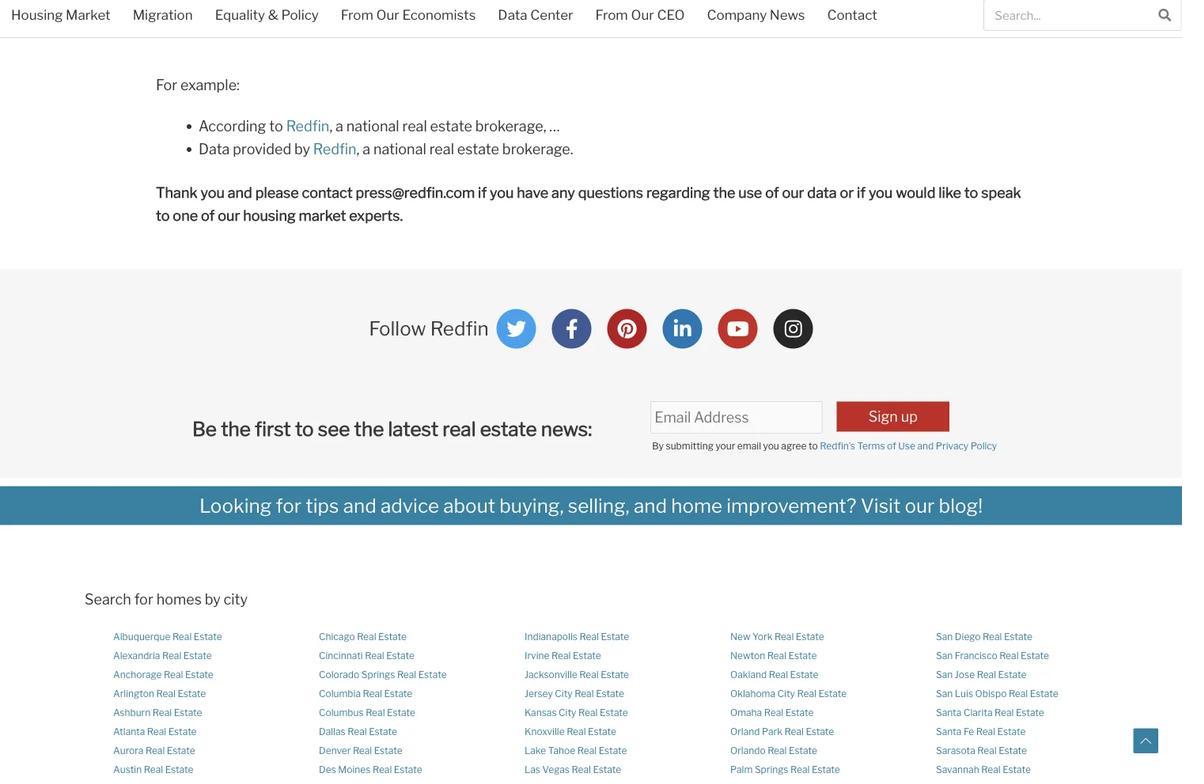 Task type: locate. For each thing, give the bounding box(es) containing it.
albuquerque real estate link
[[113, 631, 222, 642]]

1 horizontal spatial if
[[857, 184, 866, 202]]

tips
[[306, 494, 339, 517]]

a up contact
[[336, 117, 343, 135]]

santa left fe
[[936, 726, 962, 737]]

a right on
[[384, 35, 392, 52]]

this
[[315, 12, 340, 29]]

0 vertical spatial redfin link
[[173, 35, 216, 52]]

redfin link up provided
[[286, 117, 330, 135]]

santa down the luis
[[936, 707, 962, 718]]

1 horizontal spatial by
[[294, 140, 310, 157]]

real down lake tahoe real estate link
[[572, 764, 591, 775]]

0 vertical spatial your
[[398, 12, 427, 29]]

1 vertical spatial estate
[[457, 140, 499, 157]]

from our ceo link
[[585, 0, 696, 33]]

looking
[[199, 494, 272, 517]]

data down according
[[199, 140, 230, 157]]

0 horizontal spatial or
[[469, 35, 483, 52]]

denver
[[319, 745, 351, 756]]

real down the cincinnati real estate link
[[397, 669, 417, 680]]

the inside "thank you and please contact press@redfin.com if you have any questions regarding the use of our data or if you would like to speak to one of our housing market experts."
[[714, 184, 736, 202]]

palm
[[731, 764, 753, 775]]

, up experts.
[[357, 140, 360, 157]]

national
[[347, 117, 399, 135], [374, 140, 426, 157]]

2 from from the left
[[596, 7, 628, 23]]

1 vertical spatial of
[[201, 207, 215, 224]]

and inside "thank you and please contact press@redfin.com if you have any questions regarding the use of our data or if you would like to speak to one of our housing market experts."
[[228, 184, 252, 202]]

equality & policy
[[215, 7, 319, 23]]

1 vertical spatial use
[[739, 184, 763, 202]]

None search field
[[984, 0, 1182, 31]]

brokerage.
[[503, 140, 574, 157]]

1 vertical spatial data
[[199, 140, 230, 157]]

first down &
[[267, 35, 293, 52]]

thank
[[156, 184, 198, 202]]

if left would at the top of page
[[857, 184, 866, 202]]

contact link
[[816, 0, 889, 33]]

des moines real estate link
[[319, 764, 422, 775]]

3 san from the top
[[936, 669, 953, 680]]

1 horizontal spatial your
[[716, 440, 736, 452]]

1 vertical spatial or
[[840, 184, 854, 202]]

2 vertical spatial of
[[887, 440, 897, 452]]

0 vertical spatial use
[[288, 12, 312, 29]]

to left the see at the bottom of the page
[[295, 418, 314, 441]]

1 vertical spatial ,
[[357, 140, 360, 157]]

real down newton real estate link
[[769, 669, 788, 680]]

0 horizontal spatial ,
[[330, 117, 333, 135]]

the right regarding on the top right
[[714, 184, 736, 202]]

by right provided
[[294, 140, 310, 157]]

,
[[330, 117, 333, 135], [357, 140, 360, 157]]

ashburn
[[113, 707, 151, 718]]

0 vertical spatial by
[[294, 140, 310, 157]]

instagram image
[[784, 319, 804, 339]]

2 vertical spatial our
[[905, 494, 935, 517]]

luis
[[955, 688, 974, 699]]

orland park real estate link
[[731, 726, 835, 737]]

policy right &
[[281, 7, 319, 23]]

0 horizontal spatial our
[[218, 207, 240, 224]]

2 if from the left
[[857, 184, 866, 202]]

policy right privacy
[[971, 440, 997, 452]]

1 horizontal spatial a
[[363, 140, 371, 157]]

sarasota real estate link
[[936, 745, 1028, 756]]

contact
[[302, 184, 353, 202]]

real down ashburn real estate link
[[147, 726, 166, 737]]

home
[[671, 494, 723, 517]]

you right thank
[[201, 184, 225, 202]]

estate left brokerage,
[[430, 117, 472, 135]]

0 horizontal spatial springs
[[362, 669, 395, 680]]

0 horizontal spatial policy
[[281, 7, 319, 23]]

1 vertical spatial springs
[[755, 764, 789, 775]]

real down the sarasota real estate link at the right bottom
[[982, 764, 1001, 775]]

looking for tips and advice about buying, selling, and home improvement? visit our blog!
[[199, 494, 983, 517]]

0 horizontal spatial data
[[199, 140, 230, 157]]

real down the "orlando real estate" link
[[791, 764, 810, 775]]

0 horizontal spatial from
[[341, 7, 374, 23]]

our up on
[[376, 7, 400, 23]]

real right moines
[[373, 764, 392, 775]]

1 vertical spatial a
[[336, 117, 343, 135]]

0 vertical spatial of
[[766, 184, 779, 202]]

0 horizontal spatial use
[[288, 12, 312, 29]]

that
[[605, 12, 632, 29]]

and left "please"
[[228, 184, 252, 202]]

market
[[299, 207, 346, 224]]

company news
[[707, 7, 805, 23]]

redfin's terms of use and privacy policy link
[[820, 440, 997, 452]]

our left ceo
[[631, 7, 654, 23]]

real down the 'albuquerque real estate' link
[[162, 650, 182, 661]]

2 vertical spatial real
[[443, 418, 476, 441]]

use left this
[[288, 12, 312, 29]]

0 horizontal spatial if
[[478, 184, 487, 202]]

on
[[364, 35, 381, 52]]

atlanta real estate link
[[113, 726, 197, 737]]

our for ceo
[[631, 7, 654, 23]]

to left one
[[156, 207, 170, 224]]

san left diego
[[936, 631, 953, 642]]

aurora real estate link
[[113, 745, 195, 756]]

0 vertical spatial a
[[384, 35, 392, 52]]

san
[[936, 631, 953, 642], [936, 650, 953, 661], [936, 669, 953, 680], [936, 688, 953, 699]]

0 vertical spatial data
[[343, 12, 372, 29]]

2 horizontal spatial a
[[384, 35, 392, 52]]

pinterest image
[[618, 319, 637, 339]]

for left tips at the left bottom of page
[[276, 494, 302, 517]]

0 vertical spatial springs
[[362, 669, 395, 680]]

by left the city
[[205, 591, 221, 609]]

real down "dallas real estate" link on the bottom left
[[353, 745, 372, 756]]

2 vertical spatial redfin link
[[313, 140, 357, 157]]

redfin up provided
[[286, 117, 330, 135]]

be the first to see the latest real estate news:
[[192, 418, 592, 441]]

ashburn real estate link
[[113, 707, 202, 718]]

you left cite
[[635, 12, 659, 29]]

company
[[707, 7, 767, 23]]

denver real estate link
[[319, 745, 403, 756]]

thank you and please contact press@redfin.com if you have any questions regarding the use of our data or if you would like to speak to one of our housing market experts.
[[156, 184, 1022, 224]]

1 vertical spatial national
[[374, 140, 426, 157]]

omaha
[[731, 707, 762, 718]]

about
[[443, 494, 496, 517]]

0 vertical spatial or
[[469, 35, 483, 52]]

or right 'post,'
[[469, 35, 483, 52]]

4 san from the top
[[936, 688, 953, 699]]

1 horizontal spatial our
[[631, 7, 654, 23]]

or left would at the top of page
[[840, 184, 854, 202]]

1 our from the left
[[376, 7, 400, 23]]

real down indianapolis
[[552, 650, 571, 661]]

buying,
[[500, 494, 564, 517]]

have
[[517, 184, 549, 202]]

market
[[66, 7, 111, 23]]

city down the oakland real estate link
[[778, 688, 795, 699]]

1 horizontal spatial our
[[782, 184, 805, 202]]

None submit
[[837, 402, 950, 432]]

0 horizontal spatial your
[[398, 12, 427, 29]]

francisco
[[955, 650, 998, 661]]

to right the equality
[[271, 12, 285, 29]]

city
[[555, 688, 573, 699], [778, 688, 795, 699], [559, 707, 577, 718]]

orland
[[731, 726, 760, 737]]

real down the oakland real estate link
[[798, 688, 817, 699]]

from
[[341, 7, 374, 23], [596, 7, 628, 23]]

we
[[529, 12, 549, 29]]

1 from from the left
[[341, 7, 374, 23]]

to up provided
[[269, 117, 283, 135]]

like
[[939, 184, 962, 202]]

estate down brokerage,
[[457, 140, 499, 157]]

from our economists
[[341, 7, 476, 23]]

youtube image
[[728, 319, 748, 339]]

data
[[343, 12, 372, 29], [808, 184, 837, 202]]

regarding
[[647, 184, 711, 202]]

purposes,
[[461, 12, 526, 29]]

housing
[[243, 207, 296, 224]]

cite
[[662, 12, 687, 29]]

redfin link down are
[[173, 35, 216, 52]]

your up page,
[[398, 12, 427, 29]]

2 horizontal spatial of
[[887, 440, 897, 452]]

you left would at the top of page
[[869, 184, 893, 202]]

0 horizontal spatial data
[[343, 12, 372, 29]]

for
[[156, 76, 177, 93]]

redfin link up contact
[[313, 140, 357, 157]]

a up 'press@redfin.com'
[[363, 140, 371, 157]]

your left email
[[716, 440, 736, 452]]

the inside you are welcome to use this data for your own purposes, we just ask that you cite the source. please include proper citation and link to
[[690, 12, 712, 29]]

0 vertical spatial policy
[[281, 7, 319, 23]]

to inside according to redfin , a national real estate brokerage, … data provided by redfin , a national real estate brokerage.
[[269, 117, 283, 135]]

1 vertical spatial policy
[[971, 440, 997, 452]]

and inside you are welcome to use this data for your own purposes, we just ask that you cite the source. please include proper citation and link to
[[966, 12, 991, 29]]

press@redfin.com
[[356, 184, 475, 202]]

redfin link for , a national real estate brokerage.
[[313, 140, 357, 157]]

from for from our ceo
[[596, 7, 628, 23]]

&
[[268, 7, 279, 23]]

0 vertical spatial santa
[[936, 707, 962, 718]]

follow redfin
[[369, 317, 489, 340]]

0 vertical spatial estate
[[430, 117, 472, 135]]

new
[[731, 631, 751, 642]]

by
[[294, 140, 310, 157], [205, 591, 221, 609]]

0 vertical spatial national
[[347, 117, 399, 135]]

data center link
[[487, 0, 585, 33]]

and left link
[[966, 12, 991, 29]]

2 horizontal spatial our
[[905, 494, 935, 517]]

1 vertical spatial by
[[205, 591, 221, 609]]

, up contact
[[330, 117, 333, 135]]

or inside "thank you and please contact press@redfin.com if you have any questions regarding the use of our data or if you would like to speak to one of our housing market experts."
[[840, 184, 854, 202]]

1 horizontal spatial ,
[[357, 140, 360, 157]]

1 horizontal spatial from
[[596, 7, 628, 23]]

colorado
[[319, 669, 360, 680]]

use right regarding on the top right
[[739, 184, 763, 202]]

1 vertical spatial first
[[255, 418, 291, 441]]

2 vertical spatial a
[[363, 140, 371, 157]]

and right tips at the left bottom of page
[[343, 494, 377, 517]]

your inside you are welcome to use this data for your own purposes, we just ask that you cite the source. please include proper citation and link to
[[398, 12, 427, 29]]

page,
[[395, 35, 431, 52]]

1 horizontal spatial data
[[498, 7, 528, 23]]

for left homes
[[134, 591, 153, 609]]

kansas city real estate link
[[525, 707, 628, 718]]

real up irvine real estate link
[[580, 631, 599, 642]]

real up the cincinnati real estate link
[[357, 631, 376, 642]]

real right the york at the bottom of the page
[[775, 631, 794, 642]]

real up park
[[764, 707, 784, 718]]

the
[[690, 12, 712, 29], [241, 35, 263, 52], [714, 184, 736, 202], [221, 418, 251, 441], [354, 418, 384, 441]]

1 horizontal spatial use
[[739, 184, 763, 202]]

1 horizontal spatial or
[[840, 184, 854, 202]]

springs inside chicago real estate cincinnati real estate colorado springs real estate columbia real estate columbus real estate dallas real estate denver real estate des moines real estate
[[362, 669, 395, 680]]

1 vertical spatial santa
[[936, 726, 962, 737]]

a
[[384, 35, 392, 52], [336, 117, 343, 135], [363, 140, 371, 157]]

housing
[[11, 7, 63, 23]]

1 horizontal spatial data
[[808, 184, 837, 202]]

city inside new york real estate newton real estate oakland real estate oklahoma city real estate omaha real estate orland park real estate orlando real estate palm springs real estate
[[778, 688, 795, 699]]

2 our from the left
[[631, 7, 654, 23]]

park
[[762, 726, 783, 737]]

the right cite
[[690, 12, 712, 29]]

if left "have"
[[478, 184, 487, 202]]

arlington
[[113, 688, 154, 699]]

data left we
[[498, 7, 528, 23]]

looking for tips and advice about buying, selling, and home improvement? visit our blog! link
[[199, 494, 983, 517]]

oklahoma city real estate link
[[731, 688, 847, 699]]

you inside you are welcome to use this data for your own purposes, we just ask that you cite the source. please include proper citation and link to
[[635, 12, 659, 29]]

housing market link
[[0, 0, 122, 33]]

real up savannah real estate "link"
[[978, 745, 997, 756]]

new york real estate link
[[731, 631, 825, 642]]

estate
[[194, 631, 222, 642], [378, 631, 407, 642], [601, 631, 629, 642], [796, 631, 825, 642], [1004, 631, 1033, 642], [184, 650, 212, 661], [386, 650, 415, 661], [573, 650, 601, 661], [789, 650, 817, 661], [1021, 650, 1050, 661], [185, 669, 214, 680], [419, 669, 447, 680], [601, 669, 629, 680], [790, 669, 819, 680], [999, 669, 1027, 680], [178, 688, 206, 699], [384, 688, 413, 699], [596, 688, 625, 699], [819, 688, 847, 699], [1030, 688, 1059, 699], [174, 707, 202, 718], [387, 707, 416, 718], [600, 707, 628, 718], [786, 707, 814, 718], [1016, 707, 1045, 718], [168, 726, 197, 737], [369, 726, 397, 737], [588, 726, 617, 737], [806, 726, 835, 737], [998, 726, 1026, 737], [167, 745, 195, 756], [374, 745, 403, 756], [599, 745, 627, 756], [789, 745, 818, 756], [999, 745, 1028, 756], [165, 764, 194, 775], [394, 764, 422, 775], [593, 764, 622, 775], [812, 764, 840, 775], [1003, 764, 1031, 775]]

use inside you are welcome to use this data for your own purposes, we just ask that you cite the source. please include proper citation and link to
[[288, 12, 312, 29]]

reference
[[296, 35, 361, 52]]

0 horizontal spatial a
[[336, 117, 343, 135]]

1 horizontal spatial springs
[[755, 764, 789, 775]]

for down welcome
[[219, 35, 238, 52]]

first left the see at the bottom of the page
[[255, 418, 291, 441]]

springs down the cincinnati real estate link
[[362, 669, 395, 680]]

oakland real estate link
[[731, 669, 819, 680]]

1 horizontal spatial policy
[[971, 440, 997, 452]]

the right be
[[221, 418, 251, 441]]

san left the luis
[[936, 688, 953, 699]]

springs down the "orlando real estate" link
[[755, 764, 789, 775]]

would
[[896, 184, 936, 202]]

real down columbia real estate link
[[366, 707, 385, 718]]

1 vertical spatial redfin link
[[286, 117, 330, 135]]

new york real estate newton real estate oakland real estate oklahoma city real estate omaha real estate orland park real estate orlando real estate palm springs real estate
[[731, 631, 847, 775]]

real right obispo
[[1009, 688, 1028, 699]]

linkedin in image
[[673, 319, 693, 339]]

estate left news:
[[480, 418, 537, 441]]

0 horizontal spatial by
[[205, 591, 221, 609]]

real up obispo
[[977, 669, 997, 680]]

policy
[[281, 7, 319, 23], [971, 440, 997, 452]]

0 horizontal spatial our
[[376, 7, 400, 23]]

1 vertical spatial data
[[808, 184, 837, 202]]

las
[[525, 764, 541, 775]]



Task type: vqa. For each thing, say whether or not it's contained in the screenshot.
'provided'
yes



Task type: describe. For each thing, give the bounding box(es) containing it.
our for economists
[[376, 7, 400, 23]]

example:
[[180, 76, 240, 93]]

city
[[224, 591, 248, 609]]

blog!
[[939, 494, 983, 517]]

the down welcome
[[241, 35, 263, 52]]

2 vertical spatial estate
[[480, 418, 537, 441]]

real down arlington real estate link
[[153, 707, 172, 718]]

real down jacksonville real estate link
[[575, 688, 594, 699]]

knoxville real estate link
[[525, 726, 617, 737]]

orlando real estate link
[[731, 745, 818, 756]]

for inside you are welcome to use this data for your own purposes, we just ask that you cite the source. please include proper citation and link to
[[375, 12, 394, 29]]

indianapolis real estate link
[[525, 631, 629, 642]]

0 vertical spatial our
[[782, 184, 805, 202]]

from for from our economists
[[341, 7, 374, 23]]

irvine real estate link
[[525, 650, 601, 661]]

jersey
[[525, 688, 553, 699]]

chicago
[[319, 631, 355, 642]]

1 if from the left
[[478, 184, 487, 202]]

welcome
[[208, 12, 268, 29]]

anchorage real estate link
[[113, 669, 214, 680]]

brokerage,
[[475, 117, 547, 135]]

real up colorado springs real estate link
[[365, 650, 384, 661]]

visit
[[861, 494, 901, 517]]

oakland
[[731, 669, 767, 680]]

include
[[814, 12, 862, 29]]

knoxville
[[525, 726, 565, 737]]

real down alexandria real estate link at the bottom left
[[164, 669, 183, 680]]

ceo
[[657, 7, 685, 23]]

real up denver real estate link
[[348, 726, 367, 737]]

real down aurora real estate 'link' on the bottom left of the page
[[144, 764, 163, 775]]

company news link
[[696, 0, 816, 33]]

the right the see at the bottom of the page
[[354, 418, 384, 441]]

economists
[[403, 7, 476, 23]]

springs inside new york real estate newton real estate oakland real estate oklahoma city real estate omaha real estate orland park real estate orlando real estate palm springs real estate
[[755, 764, 789, 775]]

by inside according to redfin , a national real estate brokerage, … data provided by redfin , a national real estate brokerage.
[[294, 140, 310, 157]]

post,
[[434, 35, 466, 52]]

orlando
[[731, 745, 766, 756]]

real down the kansas city real estate 'link' at the bottom
[[567, 726, 586, 737]]

oklahoma
[[731, 688, 776, 699]]

albuquerque real estate alexandria real estate anchorage real estate arlington real estate ashburn real estate atlanta real estate aurora real estate austin real estate
[[113, 631, 222, 775]]

proper
[[865, 12, 910, 29]]

2 san from the top
[[936, 650, 953, 661]]

…
[[550, 117, 560, 135]]

speak
[[982, 184, 1022, 202]]

to right agree at the bottom right of page
[[809, 440, 818, 452]]

moines
[[338, 764, 371, 775]]

austin real estate link
[[113, 764, 194, 775]]

ask
[[579, 12, 602, 29]]

contact
[[827, 7, 878, 23]]

real right fe
[[977, 726, 996, 737]]

real down san diego real estate link
[[1000, 650, 1019, 661]]

real up alexandria real estate link at the bottom left
[[173, 631, 192, 642]]

redfin link for for the first reference on a page, post, or article.
[[173, 35, 216, 52]]

santa clarita real estate link
[[936, 707, 1045, 718]]

to down 'you'
[[156, 35, 170, 52]]

search
[[85, 591, 131, 609]]

and right use
[[918, 440, 934, 452]]

please
[[766, 12, 811, 29]]

1 santa from the top
[[936, 707, 962, 718]]

redfin's
[[820, 440, 856, 452]]

for for looking for tips and advice about buying, selling, and home improvement? visit our blog!
[[276, 494, 302, 517]]

1 san from the top
[[936, 631, 953, 642]]

data inside according to redfin , a national real estate brokerage, … data provided by redfin , a national real estate brokerage.
[[199, 140, 230, 157]]

real up "columbus real estate" link at the bottom of page
[[363, 688, 382, 699]]

jacksonville real estate link
[[525, 669, 629, 680]]

redfin left twitter image
[[430, 317, 489, 340]]

real up 'jersey city real estate' 'link'
[[580, 669, 599, 680]]

and left home
[[634, 494, 667, 517]]

follow
[[369, 317, 426, 340]]

omaha real estate link
[[731, 707, 814, 718]]

1 vertical spatial our
[[218, 207, 240, 224]]

columbus real estate link
[[319, 707, 416, 718]]

real down anchorage real estate link
[[156, 688, 176, 699]]

real down new york real estate link
[[768, 650, 787, 661]]

arlington real estate link
[[113, 688, 206, 699]]

be
[[192, 418, 217, 441]]

atlanta
[[113, 726, 145, 737]]

real down orland park real estate link
[[768, 745, 787, 756]]

city up knoxville real estate link
[[559, 707, 577, 718]]

newton real estate link
[[731, 650, 817, 661]]

0 vertical spatial real
[[402, 117, 427, 135]]

for for search for homes by city
[[134, 591, 153, 609]]

chicago real estate cincinnati real estate colorado springs real estate columbia real estate columbus real estate dallas real estate denver real estate des moines real estate
[[319, 631, 447, 775]]

data inside "thank you and please contact press@redfin.com if you have any questions regarding the use of our data or if you would like to speak to one of our housing market experts."
[[808, 184, 837, 202]]

data inside you are welcome to use this data for your own purposes, we just ask that you cite the source. please include proper citation and link to
[[343, 12, 372, 29]]

for example:
[[156, 76, 240, 93]]

migration
[[133, 7, 193, 23]]

by submitting your email you agree to redfin's terms of use and privacy policy
[[652, 440, 997, 452]]

see
[[318, 418, 350, 441]]

homes
[[156, 591, 202, 609]]

tahoe
[[548, 745, 576, 756]]

0 horizontal spatial of
[[201, 207, 215, 224]]

city up the kansas city real estate 'link' at the bottom
[[555, 688, 573, 699]]

san francisco real estate link
[[936, 650, 1050, 661]]

you left "have"
[[490, 184, 514, 202]]

redfin up contact
[[313, 140, 357, 157]]

redfin for the first reference on a page, post, or article.
[[173, 35, 531, 52]]

Search... search field
[[985, 0, 1150, 30]]

0 vertical spatial data
[[498, 7, 528, 23]]

by
[[652, 440, 664, 452]]

2 santa from the top
[[936, 726, 962, 737]]

search for homes by city
[[85, 591, 248, 609]]

facebook f image
[[562, 319, 582, 339]]

columbia real estate link
[[319, 688, 413, 699]]

one
[[173, 207, 198, 224]]

to right 'like'
[[965, 184, 979, 202]]

real up san francisco real estate link
[[983, 631, 1002, 642]]

1 horizontal spatial of
[[766, 184, 779, 202]]

Email Address text field
[[651, 401, 823, 434]]

real right park
[[785, 726, 804, 737]]

own
[[430, 12, 458, 29]]

search image
[[1159, 9, 1172, 21]]

1 vertical spatial your
[[716, 440, 736, 452]]

redfin down are
[[173, 35, 216, 52]]

just
[[552, 12, 576, 29]]

aurora
[[113, 745, 144, 756]]

real down the atlanta real estate link
[[146, 745, 165, 756]]

for for redfin for the first reference on a page, post, or article.
[[219, 35, 238, 52]]

data center
[[498, 7, 574, 23]]

0 vertical spatial first
[[267, 35, 293, 52]]

redfin link for , a national real estate brokerage, …
[[286, 117, 330, 135]]

real down san luis obispo real estate link
[[995, 707, 1014, 718]]

indianapolis real estate irvine real estate jacksonville real estate jersey city real estate kansas city real estate knoxville real estate lake tahoe real estate las vegas real estate
[[525, 631, 629, 775]]

fe
[[964, 726, 975, 737]]

real up the las vegas real estate link
[[578, 745, 597, 756]]

provided
[[233, 140, 291, 157]]

improvement?
[[727, 494, 857, 517]]

san diego real estate san francisco real estate san jose real estate san luis obispo real estate santa clarita real estate santa fe real estate sarasota real estate savannah real estate
[[936, 631, 1059, 775]]

0 vertical spatial ,
[[330, 117, 333, 135]]

according to redfin , a national real estate brokerage, … data provided by redfin , a national real estate brokerage.
[[199, 117, 574, 157]]

use inside "thank you and please contact press@redfin.com if you have any questions regarding the use of our data or if you would like to speak to one of our housing market experts."
[[739, 184, 763, 202]]

you right email
[[764, 440, 780, 452]]

colorado springs real estate link
[[319, 669, 447, 680]]

twitter image
[[507, 319, 527, 339]]

submitting
[[666, 440, 714, 452]]

questions
[[578, 184, 644, 202]]

cincinnati
[[319, 650, 363, 661]]

diego
[[955, 631, 981, 642]]

columbus
[[319, 707, 364, 718]]

news:
[[541, 418, 592, 441]]

austin
[[113, 764, 142, 775]]

santa fe real estate link
[[936, 726, 1026, 737]]

real down 'jersey city real estate' 'link'
[[579, 707, 598, 718]]

1 vertical spatial real
[[430, 140, 454, 157]]

you
[[156, 12, 181, 29]]

from our economists link
[[330, 0, 487, 33]]

las vegas real estate link
[[525, 764, 622, 775]]

chicago real estate link
[[319, 631, 407, 642]]

news
[[770, 7, 805, 23]]

cincinnati real estate link
[[319, 650, 415, 661]]



